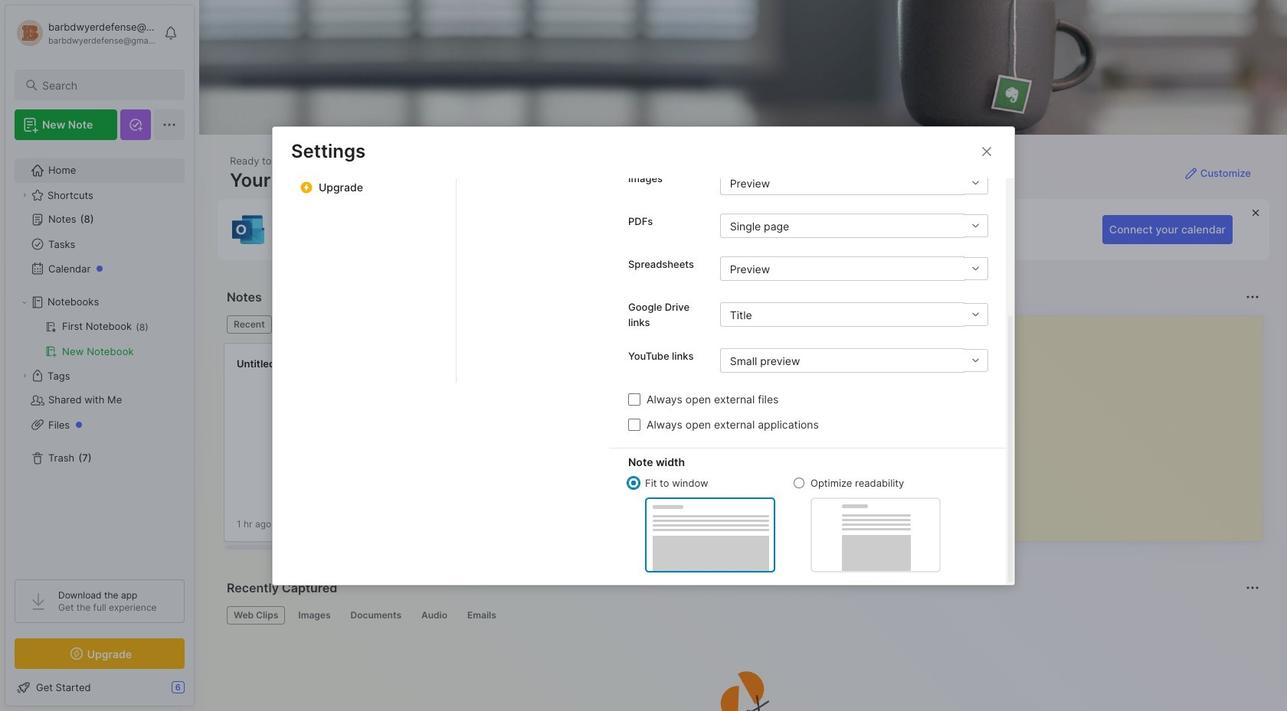 Task type: locate. For each thing, give the bounding box(es) containing it.
None checkbox
[[628, 393, 640, 406], [628, 419, 640, 431], [628, 393, 640, 406], [628, 419, 640, 431]]

option group
[[628, 476, 941, 573]]

Choose default view option for PDFs field
[[720, 214, 987, 238]]

row group
[[224, 343, 1287, 552]]

tab
[[227, 316, 272, 334], [227, 607, 285, 625], [291, 607, 337, 625], [344, 607, 408, 625], [414, 607, 454, 625], [460, 607, 503, 625]]

none search field inside 'main' element
[[42, 76, 171, 94]]

1 vertical spatial tab list
[[227, 607, 1257, 625]]

tree
[[5, 149, 194, 566]]

None radio
[[628, 478, 639, 489]]

None search field
[[42, 76, 171, 94]]

None radio
[[794, 478, 804, 489]]

Search text field
[[42, 78, 171, 93]]

Choose default view option for Images field
[[720, 171, 988, 195]]

group
[[15, 315, 184, 364]]

group inside 'main' element
[[15, 315, 184, 364]]

tab list
[[457, 0, 610, 383], [227, 607, 1257, 625]]



Task type: describe. For each thing, give the bounding box(es) containing it.
Start writing… text field
[[942, 316, 1262, 529]]

Choose default view option for Google Drive links field
[[720, 303, 987, 327]]

Choose default view option for Spreadsheets field
[[720, 257, 987, 281]]

close image
[[978, 142, 996, 160]]

0 vertical spatial tab list
[[457, 0, 610, 383]]

Choose default view option for YouTube links field
[[720, 349, 987, 373]]

tree inside 'main' element
[[5, 149, 194, 566]]

expand notebooks image
[[20, 298, 29, 307]]

expand tags image
[[20, 372, 29, 381]]

main element
[[0, 0, 199, 712]]



Task type: vqa. For each thing, say whether or not it's contained in the screenshot.
row group
yes



